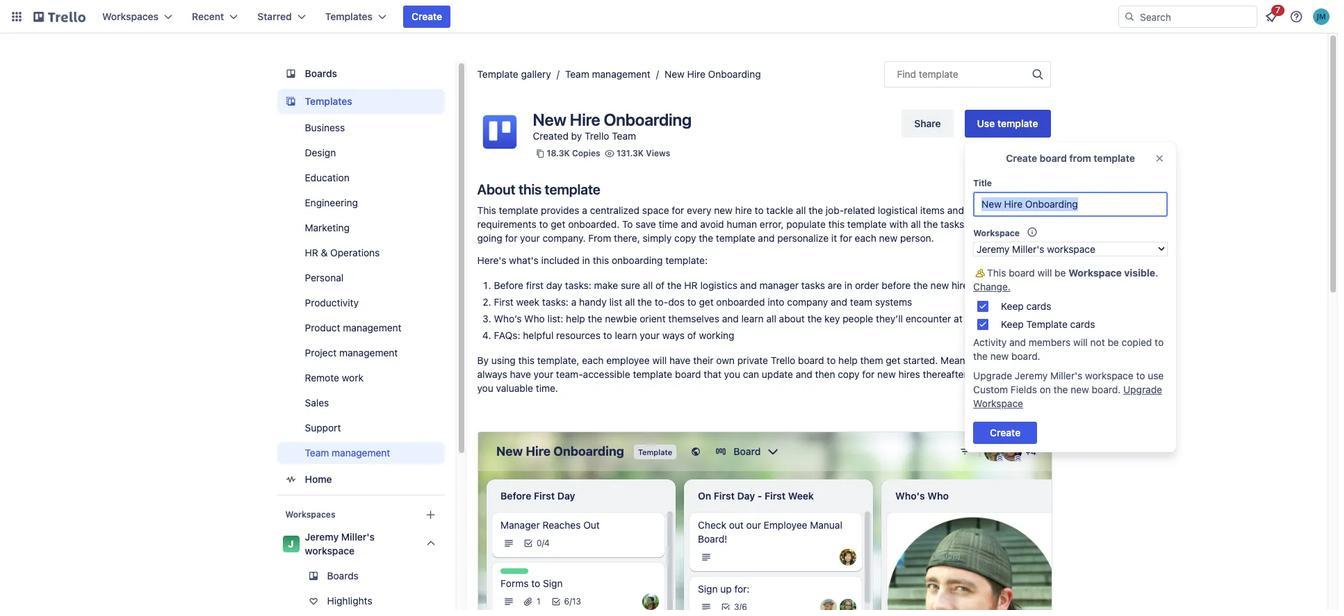 Task type: describe. For each thing, give the bounding box(es) containing it.
jeremy miller (jeremymiller198) image
[[1314, 8, 1330, 25]]

meanwhile,
[[941, 355, 991, 367]]

own
[[717, 355, 735, 367]]

to right dos
[[688, 296, 697, 308]]

0 horizontal spatial team management
[[305, 447, 390, 459]]

for right it
[[840, 232, 853, 244]]

get inside by using this template, each employee will have their own private trello board to help them get started. meanwhile, you will always have your team-accessible template board that you can update and then copy for new hires thereafter—saving future you valuable time.
[[886, 355, 901, 367]]

personal
[[305, 272, 344, 284]]

will up future
[[1013, 355, 1027, 367]]

new for new hire onboarding created by trello team
[[533, 110, 567, 129]]

business
[[305, 122, 345, 134]]

starred button
[[249, 6, 314, 28]]

person.
[[901, 232, 934, 244]]

get right needed
[[1015, 218, 1030, 230]]

new inside by using this template, each employee will have their own private trello board to help them get started. meanwhile, you will always have your team-accessible template board that you can update and then copy for new hires thereafter—saving future you valuable time.
[[878, 369, 896, 380]]

list:
[[548, 313, 564, 325]]

131.3k views
[[617, 148, 671, 159]]

sales
[[305, 397, 329, 409]]

product management
[[305, 322, 402, 334]]

board. inside upgrade jeremy miller's workspace to use custom fields on the new board.
[[1092, 384, 1121, 396]]

management down product management link
[[339, 347, 398, 359]]

the left to-
[[638, 296, 652, 308]]

day
[[547, 280, 563, 291]]

board up then
[[798, 355, 825, 367]]

131.3k
[[617, 148, 644, 159]]

copies
[[572, 148, 601, 159]]

design link
[[277, 142, 445, 164]]

newbie
[[605, 313, 637, 325]]

to
[[622, 218, 633, 230]]

find
[[897, 68, 917, 80]]

board image
[[283, 65, 299, 82]]

1 vertical spatial team management link
[[277, 442, 445, 465]]

on
[[1040, 384, 1051, 396]]

systems
[[876, 296, 913, 308]]

share
[[915, 118, 941, 129]]

create a workspace image
[[422, 507, 439, 524]]

management down support link
[[332, 447, 390, 459]]

the down the avoid
[[699, 232, 714, 244]]

then
[[815, 369, 836, 380]]

help inside before first day tasks: make sure all of the hr logistics and manager tasks are in order before the new hire arrives first week tasks: a handy list all the to-dos to get onboarded into company and team systems who's who list: help the newbie orient themselves and learn all about the key people they'll encounter at work faqs: helpful resources to learn your ways of working
[[566, 313, 585, 325]]

be inside keep cards keep template cards activity and members will not be copied to the new board.
[[1108, 337, 1119, 348]]

new for new hire onboarding
[[665, 68, 685, 80]]

and down every
[[681, 218, 698, 230]]

miller's inside jeremy miller's workspace
[[341, 531, 375, 543]]

all right sure
[[643, 280, 653, 291]]

help inside by using this template, each employee will have their own private trello board to help them get started. meanwhile, you will always have your team-accessible template board that you can update and then copy for new hires thereafter—saving future you valuable time.
[[839, 355, 858, 367]]

template:
[[666, 255, 708, 266]]

about
[[477, 182, 516, 198]]

always
[[477, 369, 507, 380]]

team
[[850, 296, 873, 308]]

in inside before first day tasks: make sure all of the hr logistics and manager tasks are in order before the new hire arrives first week tasks: a handy list all the to-dos to get onboarded into company and team systems who's who list: help the newbie orient themselves and learn all about the key people they'll encounter at work faqs: helpful resources to learn your ways of working
[[845, 280, 853, 291]]

needed
[[967, 218, 1001, 230]]

highlights
[[327, 595, 373, 607]]

operations
[[330, 247, 380, 259]]

remote work
[[305, 372, 364, 384]]

work inside before first day tasks: make sure all of the hr logistics and manager tasks are in order before the new hire arrives first week tasks: a handy list all the to-dos to get onboarded into company and team systems who's who list: help the newbie orient themselves and learn all about the key people they'll encounter at work faqs: helpful resources to learn your ways of working
[[966, 313, 987, 325]]

management up new hire onboarding created by trello team
[[592, 68, 651, 80]]

first
[[526, 280, 544, 291]]

use template button
[[965, 110, 1051, 138]]

template down human
[[716, 232, 756, 244]]

upgrade jeremy miller's workspace to use custom fields on the new board.
[[973, 370, 1164, 396]]

title
[[973, 178, 992, 188]]

hr inside before first day tasks: make sure all of the hr logistics and manager tasks are in order before the new hire arrives first week tasks: a handy list all the to-dos to get onboarded into company and team systems who's who list: help the newbie orient themselves and learn all about the key people they'll encounter at work faqs: helpful resources to learn your ways of working
[[685, 280, 698, 291]]

Find template field
[[884, 61, 1051, 88]]

here's what's included in this onboarding template:
[[477, 255, 708, 266]]

1 horizontal spatial team management
[[565, 68, 651, 80]]

product
[[305, 322, 340, 334]]

simply
[[643, 232, 672, 244]]

board. inside keep cards keep template cards activity and members will not be copied to the new board.
[[1012, 351, 1041, 362]]

new up the avoid
[[714, 204, 733, 216]]

1 vertical spatial boards
[[327, 570, 359, 582]]

template up provides
[[545, 182, 601, 198]]

1 horizontal spatial learn
[[742, 313, 764, 325]]

for up time
[[672, 204, 685, 216]]

using
[[492, 355, 516, 367]]

hire for new hire onboarding
[[687, 68, 706, 80]]

2 keep from the top
[[1001, 319, 1024, 330]]

all right the list
[[625, 296, 635, 308]]

and inside keep cards keep template cards activity and members will not be copied to the new board.
[[1009, 337, 1026, 348]]

0 horizontal spatial of
[[656, 280, 665, 291]]

new inside keep cards keep template cards activity and members will not be copied to the new board.
[[991, 351, 1009, 362]]

about
[[779, 313, 805, 325]]

there,
[[614, 232, 640, 244]]

job-
[[826, 204, 844, 216]]

will inside keep cards keep template cards activity and members will not be copied to the new board.
[[1073, 337, 1088, 348]]

tackle
[[767, 204, 794, 216]]

1 vertical spatial tasks:
[[542, 296, 569, 308]]

all down into
[[767, 313, 777, 325]]

a inside before first day tasks: make sure all of the hr logistics and manager tasks are in order before the new hire arrives first week tasks: a handy list all the to-dos to get onboarded into company and team systems who's who list: help the newbie orient themselves and learn all about the key people they'll encounter at work faqs: helpful resources to learn your ways of working
[[571, 296, 577, 308]]

for down requirements
[[505, 232, 518, 244]]

starred
[[258, 10, 292, 22]]

that
[[704, 369, 722, 380]]

avoid
[[701, 218, 724, 230]]

before first day tasks: make sure all of the hr logistics and manager tasks are in order before the new hire arrives first week tasks: a handy list all the to-dos to get onboarded into company and team systems who's who list: help the newbie orient themselves and learn all about the key people they'll encounter at work faqs: helpful resources to learn your ways of working
[[494, 280, 1002, 341]]

1 boards link from the top
[[277, 61, 445, 86]]

recent
[[192, 10, 224, 22]]

the down handy
[[588, 313, 603, 325]]

workspace inside upgrade workspace
[[973, 398, 1023, 410]]

trello inside new hire onboarding created by trello team
[[585, 130, 610, 142]]

and down "error,"
[[758, 232, 775, 244]]

save
[[636, 218, 656, 230]]

provides
[[541, 204, 580, 216]]

jeremy inside upgrade jeremy miller's workspace to use custom fields on the new board.
[[1015, 370, 1048, 382]]

get down provides
[[551, 218, 566, 230]]

here's
[[477, 255, 507, 266]]

visible
[[1124, 267, 1156, 279]]

1 horizontal spatial team
[[565, 68, 590, 80]]

fields
[[1011, 384, 1037, 396]]

with
[[890, 218, 909, 230]]

this template provides a centralized space for every new hire to tackle all the job-related logistical items and business requirements to get onboarded. to save time and avoid human error, populate this template with all the tasks needed to get going for your company. from there, simply copy the template and personalize it for each new person.
[[477, 204, 1030, 244]]

new inside upgrade jeremy miller's workspace to use custom fields on the new board.
[[1071, 384, 1089, 396]]

Title text field
[[973, 192, 1168, 217]]

by
[[571, 130, 582, 142]]

logistical
[[878, 204, 918, 216]]

all up populate
[[796, 204, 806, 216]]

populate
[[787, 218, 826, 230]]

engineering link
[[277, 192, 445, 214]]

0 horizontal spatial in
[[583, 255, 590, 266]]

0 vertical spatial workspace
[[973, 228, 1020, 239]]

template up requirements
[[499, 204, 539, 216]]

your inside by using this template, each employee will have their own private trello board to help them get started. meanwhile, you will always have your team-accessible template board that you can update and then copy for new hires thereafter—saving future you valuable time.
[[534, 369, 554, 380]]

1 horizontal spatial of
[[688, 330, 697, 341]]

find template
[[897, 68, 959, 80]]

workspaces inside popup button
[[102, 10, 159, 22]]

1 horizontal spatial team management link
[[565, 68, 651, 80]]

encounter
[[906, 313, 952, 325]]

each inside by using this template, each employee will have their own private trello board to help them get started. meanwhile, you will always have your team-accessible template board that you can update and then copy for new hires thereafter—saving future you valuable time.
[[582, 355, 604, 367]]

upgrade for upgrade workspace
[[1124, 384, 1162, 396]]

1 vertical spatial have
[[510, 369, 531, 380]]

the down items at the top right of the page
[[924, 218, 938, 230]]

2 vertical spatial team
[[305, 447, 329, 459]]

back to home image
[[33, 6, 86, 28]]

hire inside this template provides a centralized space for every new hire to tackle all the job-related logistical items and business requirements to get onboarded. to save time and avoid human error, populate this template with all the tasks needed to get going for your company. from there, simply copy the template and personalize it for each new person.
[[736, 204, 752, 216]]

to up "error,"
[[755, 204, 764, 216]]

ways
[[663, 330, 685, 341]]

create button
[[403, 6, 451, 28]]

template,
[[537, 355, 580, 367]]

all up person. on the top right of page
[[911, 218, 921, 230]]

what's
[[509, 255, 539, 266]]

use
[[978, 118, 995, 129]]

copied
[[1122, 337, 1152, 348]]

onboarding
[[612, 255, 663, 266]]

this for board
[[987, 267, 1006, 279]]

trello inside by using this template, each employee will have their own private trello board to help them get started. meanwhile, you will always have your team-accessible template board that you can update and then copy for new hires thereafter—saving future you valuable time.
[[771, 355, 796, 367]]

new hire onboarding link
[[665, 68, 761, 80]]

to right needed
[[1004, 218, 1013, 230]]

people
[[843, 313, 874, 325]]

open information menu image
[[1290, 10, 1304, 24]]

hire for new hire onboarding created by trello team
[[570, 110, 601, 129]]

remote
[[305, 372, 339, 384]]

will inside this board will be workspace visible . change.
[[1038, 267, 1052, 279]]

this down from
[[593, 255, 609, 266]]

the up dos
[[667, 280, 682, 291]]

0 vertical spatial have
[[670, 355, 691, 367]]

sure
[[621, 280, 641, 291]]

private
[[738, 355, 768, 367]]

workspace inside this board will be workspace visible . change.
[[1069, 267, 1122, 279]]

manager
[[760, 280, 799, 291]]

who's
[[494, 313, 522, 325]]

onboarded
[[717, 296, 765, 308]]

this right about
[[519, 182, 542, 198]]

space
[[643, 204, 669, 216]]

home image
[[283, 472, 299, 488]]

human
[[727, 218, 757, 230]]

templates inside the templates "dropdown button"
[[325, 10, 373, 22]]

a inside this template provides a centralized space for every new hire to tackle all the job-related logistical items and business requirements to get onboarded. to save time and avoid human error, populate this template with all the tasks needed to get going for your company. from there, simply copy the template and personalize it for each new person.
[[582, 204, 588, 216]]

board inside this board will be workspace visible . change.
[[1009, 267, 1035, 279]]



Task type: vqa. For each thing, say whether or not it's contained in the screenshot.
Doing
no



Task type: locate. For each thing, give the bounding box(es) containing it.
miller's down home link
[[341, 531, 375, 543]]

1 horizontal spatial hire
[[687, 68, 706, 80]]

create for create board from template
[[1006, 152, 1037, 164]]

this
[[477, 204, 496, 216], [987, 267, 1006, 279]]

0 vertical spatial this
[[477, 204, 496, 216]]

copy inside this template provides a centralized space for every new hire to tackle all the job-related logistical items and business requirements to get onboarded. to save time and avoid human error, populate this template with all the tasks needed to get going for your company. from there, simply copy the template and personalize it for each new person.
[[675, 232, 696, 244]]

have
[[670, 355, 691, 367], [510, 369, 531, 380]]

this up change. link in the top right of the page
[[987, 267, 1006, 279]]

and left then
[[796, 369, 813, 380]]

0 horizontal spatial hr
[[305, 247, 318, 259]]

0 vertical spatial each
[[855, 232, 877, 244]]

0 horizontal spatial template
[[477, 68, 519, 80]]

1 vertical spatial jeremy
[[305, 531, 339, 543]]

1 horizontal spatial workspace
[[1085, 370, 1134, 382]]

tasks down items at the top right of the page
[[941, 218, 965, 230]]

hire
[[687, 68, 706, 80], [570, 110, 601, 129]]

0 vertical spatial you
[[994, 355, 1010, 367]]

template inside button
[[998, 118, 1039, 129]]

new down primary element
[[665, 68, 685, 80]]

your inside this template provides a centralized space for every new hire to tackle all the job-related logistical items and business requirements to get onboarded. to save time and avoid human error, populate this template with all the tasks needed to get going for your company. from there, simply copy the template and personalize it for each new person.
[[520, 232, 540, 244]]

team management link
[[565, 68, 651, 80], [277, 442, 445, 465]]

0 vertical spatial template
[[477, 68, 519, 80]]

copy inside by using this template, each employee will have their own private trello board to help them get started. meanwhile, you will always have your team-accessible template board that you can update and then copy for new hires thereafter—saving future you valuable time.
[[838, 369, 860, 380]]

templates up business
[[305, 95, 352, 107]]

team inside new hire onboarding created by trello team
[[612, 130, 636, 142]]

new up created
[[533, 110, 567, 129]]

them
[[861, 355, 884, 367]]

templates inside the templates 'link'
[[305, 95, 352, 107]]

0 vertical spatial team
[[565, 68, 590, 80]]

hire inside new hire onboarding created by trello team
[[570, 110, 601, 129]]

each
[[855, 232, 877, 244], [582, 355, 604, 367]]

2 horizontal spatial team
[[612, 130, 636, 142]]

1 horizontal spatial trello
[[771, 355, 796, 367]]

0 horizontal spatial workspaces
[[102, 10, 159, 22]]

hr & operations
[[305, 247, 380, 259]]

0 horizontal spatial learn
[[615, 330, 637, 341]]

the left key
[[808, 313, 822, 325]]

cards up not
[[1070, 319, 1095, 330]]

to
[[755, 204, 764, 216], [539, 218, 548, 230], [1004, 218, 1013, 230], [688, 296, 697, 308], [603, 330, 612, 341], [1155, 337, 1164, 348], [827, 355, 836, 367], [1136, 370, 1145, 382]]

0 vertical spatial keep
[[1001, 300, 1024, 312]]

the down the activity
[[973, 351, 988, 362]]

board. down not
[[1092, 384, 1121, 396]]

upgrade inside upgrade jeremy miller's workspace to use custom fields on the new board.
[[973, 370, 1012, 382]]

0 vertical spatial board.
[[1012, 351, 1041, 362]]

1 horizontal spatial this
[[987, 267, 1006, 279]]

1 vertical spatial your
[[640, 330, 660, 341]]

sales link
[[277, 392, 445, 414]]

2 horizontal spatial you
[[994, 355, 1010, 367]]

learn down onboarded on the right of page
[[742, 313, 764, 325]]

you down the activity
[[994, 355, 1010, 367]]

0 vertical spatial miller's
[[1050, 370, 1083, 382]]

1 horizontal spatial each
[[855, 232, 877, 244]]

to inside upgrade jeremy miller's workspace to use custom fields on the new board.
[[1136, 370, 1145, 382]]

1 vertical spatial cards
[[1070, 319, 1095, 330]]

1 vertical spatial keep
[[1001, 319, 1024, 330]]

will down the ways
[[653, 355, 667, 367]]

templates
[[325, 10, 373, 22], [305, 95, 352, 107]]

0 vertical spatial work
[[966, 313, 987, 325]]

0 horizontal spatial a
[[571, 296, 577, 308]]

1 vertical spatial miller's
[[341, 531, 375, 543]]

board
[[1040, 152, 1067, 164], [1009, 267, 1035, 279], [798, 355, 825, 367], [675, 369, 701, 380]]

and down onboarded on the right of page
[[722, 313, 739, 325]]

boards up highlights
[[327, 570, 359, 582]]

get up hires
[[886, 355, 901, 367]]

upgrade inside upgrade workspace
[[1124, 384, 1162, 396]]

upgrade for upgrade jeremy miller's workspace to use custom fields on the new board.
[[973, 370, 1012, 382]]

template inside field
[[919, 68, 959, 80]]

the inside keep cards keep template cards activity and members will not be copied to the new board.
[[973, 351, 988, 362]]

marketing
[[305, 222, 350, 234]]

1 horizontal spatial tasks
[[941, 218, 965, 230]]

boards link up the templates 'link'
[[277, 61, 445, 86]]

this down about
[[477, 204, 496, 216]]

1 vertical spatial help
[[839, 355, 858, 367]]

workspace down "custom"
[[973, 398, 1023, 410]]

helpful
[[523, 330, 554, 341]]

and inside by using this template, each employee will have their own private trello board to help them get started. meanwhile, you will always have your team-accessible template board that you can update and then copy for new hires thereafter—saving future you valuable time.
[[796, 369, 813, 380]]

0 horizontal spatial you
[[477, 382, 494, 394]]

0 horizontal spatial jeremy
[[305, 531, 339, 543]]

workspace inside upgrade jeremy miller's workspace to use custom fields on the new board.
[[1085, 370, 1134, 382]]

copy right then
[[838, 369, 860, 380]]

miller's
[[1050, 370, 1083, 382], [341, 531, 375, 543]]

upgrade down use
[[1124, 384, 1162, 396]]

each up accessible
[[582, 355, 604, 367]]

cards
[[1026, 300, 1051, 312], [1070, 319, 1095, 330]]

primary element
[[0, 0, 1339, 33]]

1 vertical spatial workspace
[[1069, 267, 1122, 279]]

template
[[477, 68, 519, 80], [1026, 319, 1068, 330]]

hire left 'sm' icon
[[952, 280, 969, 291]]

business
[[967, 204, 1007, 216]]

trello team image
[[477, 110, 522, 154]]

1 horizontal spatial jeremy
[[1015, 370, 1048, 382]]

1 horizontal spatial miller's
[[1050, 370, 1083, 382]]

new hire onboarding
[[665, 68, 761, 80]]

1 vertical spatial be
[[1108, 337, 1119, 348]]

1 horizontal spatial cards
[[1070, 319, 1095, 330]]

7 notifications image
[[1264, 8, 1280, 25]]

0 vertical spatial tasks:
[[565, 280, 592, 291]]

1 vertical spatial a
[[571, 296, 577, 308]]

template right the from on the top right
[[1094, 152, 1135, 164]]

of up to-
[[656, 280, 665, 291]]

help left them
[[839, 355, 858, 367]]

to inside keep cards keep template cards activity and members will not be copied to the new board.
[[1155, 337, 1164, 348]]

1 horizontal spatial you
[[724, 369, 741, 380]]

workspace down business
[[973, 228, 1020, 239]]

logistics
[[701, 280, 738, 291]]

0 vertical spatial a
[[582, 204, 588, 216]]

going
[[477, 232, 503, 244]]

sm image
[[973, 266, 987, 280]]

for
[[672, 204, 685, 216], [505, 232, 518, 244], [840, 232, 853, 244], [863, 369, 875, 380]]

this for template
[[477, 204, 496, 216]]

to left use
[[1136, 370, 1145, 382]]

each inside this template provides a centralized space for every new hire to tackle all the job-related logistical items and business requirements to get onboarded. to save time and avoid human error, populate this template with all the tasks needed to get going for your company. from there, simply copy the template and personalize it for each new person.
[[855, 232, 877, 244]]

your up what's
[[520, 232, 540, 244]]

tasks inside before first day tasks: make sure all of the hr logistics and manager tasks are in order before the new hire arrives first week tasks: a handy list all the to-dos to get onboarded into company and team systems who's who list: help the newbie orient themselves and learn all about the key people they'll encounter at work faqs: helpful resources to learn your ways of working
[[802, 280, 825, 291]]

2 vertical spatial workspace
[[973, 398, 1023, 410]]

search image
[[1125, 11, 1136, 22]]

template gallery
[[477, 68, 551, 80]]

1 vertical spatial board.
[[1092, 384, 1121, 396]]

views
[[646, 148, 671, 159]]

0 vertical spatial copy
[[675, 232, 696, 244]]

learn
[[742, 313, 764, 325], [615, 330, 637, 341]]

1 horizontal spatial copy
[[838, 369, 860, 380]]

create
[[412, 10, 442, 22], [1006, 152, 1037, 164]]

support link
[[277, 417, 445, 440]]

1 vertical spatial of
[[688, 330, 697, 341]]

you down own
[[724, 369, 741, 380]]

the up populate
[[809, 204, 823, 216]]

copy
[[675, 232, 696, 244], [838, 369, 860, 380]]

0 horizontal spatial new
[[533, 110, 567, 129]]

team management up new hire onboarding created by trello team
[[565, 68, 651, 80]]

0 horizontal spatial upgrade
[[973, 370, 1012, 382]]

activity
[[973, 337, 1007, 348]]

boards right board icon
[[305, 67, 337, 79]]

from
[[589, 232, 611, 244]]

to down provides
[[539, 218, 548, 230]]

from
[[1069, 152, 1091, 164]]

1 horizontal spatial in
[[845, 280, 853, 291]]

1 vertical spatial hire
[[952, 280, 969, 291]]

0 horizontal spatial create
[[412, 10, 442, 22]]

onboarding for new hire onboarding
[[708, 68, 761, 80]]

jeremy up fields on the right
[[1015, 370, 1048, 382]]

create board from template
[[1006, 152, 1135, 164]]

orient
[[640, 313, 666, 325]]

new
[[714, 204, 733, 216], [880, 232, 898, 244], [931, 280, 949, 291], [991, 351, 1009, 362], [878, 369, 896, 380], [1071, 384, 1089, 396]]

will up keep cards keep template cards activity and members will not be copied to the new board. at right
[[1038, 267, 1052, 279]]

personalize
[[778, 232, 829, 244]]

tasks up 'company'
[[802, 280, 825, 291]]

use template
[[978, 118, 1039, 129]]

1 horizontal spatial workspaces
[[285, 510, 336, 520]]

new up encounter
[[931, 280, 949, 291]]

1 vertical spatial in
[[845, 280, 853, 291]]

1 vertical spatial workspaces
[[285, 510, 336, 520]]

2 boards link from the top
[[277, 565, 445, 588]]

thereafter—saving
[[923, 369, 1005, 380]]

jeremy right j
[[305, 531, 339, 543]]

to down "newbie"
[[603, 330, 612, 341]]

centralized
[[590, 204, 640, 216]]

company
[[787, 296, 828, 308]]

0 horizontal spatial work
[[342, 372, 364, 384]]

18.3k
[[547, 148, 570, 159]]

keep cards keep template cards activity and members will not be copied to the new board.
[[973, 300, 1164, 362]]

new inside new hire onboarding created by trello team
[[533, 110, 567, 129]]

to right copied
[[1155, 337, 1164, 348]]

0 horizontal spatial onboarding
[[604, 110, 692, 129]]

for down them
[[863, 369, 875, 380]]

0 vertical spatial upgrade
[[973, 370, 1012, 382]]

all
[[796, 204, 806, 216], [911, 218, 921, 230], [643, 280, 653, 291], [625, 296, 635, 308], [767, 313, 777, 325]]

1 vertical spatial onboarding
[[604, 110, 692, 129]]

create inside button
[[412, 10, 442, 22]]

be inside this board will be workspace visible . change.
[[1055, 267, 1066, 279]]

template right 'use'
[[998, 118, 1039, 129]]

have up valuable
[[510, 369, 531, 380]]

in right included
[[583, 255, 590, 266]]

and right the activity
[[1009, 337, 1026, 348]]

Search field
[[1136, 6, 1257, 27]]

valuable
[[496, 382, 533, 394]]

workspace inside jeremy miller's workspace
[[305, 545, 355, 557]]

0 vertical spatial team management
[[565, 68, 651, 80]]

board left the from on the top right
[[1040, 152, 1067, 164]]

templates link
[[277, 89, 445, 114]]

team down support
[[305, 447, 329, 459]]

it
[[832, 232, 837, 244]]

0 vertical spatial workspaces
[[102, 10, 159, 22]]

onboarding for new hire onboarding created by trello team
[[604, 110, 692, 129]]

0 horizontal spatial cards
[[1026, 300, 1051, 312]]

hire up human
[[736, 204, 752, 216]]

team management link up new hire onboarding created by trello team
[[565, 68, 651, 80]]

work inside remote work link
[[342, 372, 364, 384]]

0 horizontal spatial this
[[477, 204, 496, 216]]

template down related
[[848, 218, 887, 230]]

workspace left visible at top right
[[1069, 267, 1122, 279]]

can
[[743, 369, 759, 380]]

by
[[477, 355, 489, 367]]

marketing link
[[277, 217, 445, 239]]

education link
[[277, 167, 445, 189]]

project
[[305, 347, 337, 359]]

onboarding inside new hire onboarding created by trello team
[[604, 110, 692, 129]]

1 vertical spatial learn
[[615, 330, 637, 341]]

0 vertical spatial trello
[[585, 130, 610, 142]]

for inside by using this template, each employee will have their own private trello board to help them get started. meanwhile, you will always have your team-accessible template board that you can update and then copy for new hires thereafter—saving future you valuable time.
[[863, 369, 875, 380]]

create for create
[[412, 10, 442, 22]]

this down job-
[[829, 218, 845, 230]]

error,
[[760, 218, 784, 230]]

1 horizontal spatial hr
[[685, 280, 698, 291]]

faqs:
[[494, 330, 521, 341]]

and up onboarded on the right of page
[[740, 280, 757, 291]]

1 vertical spatial boards link
[[277, 565, 445, 588]]

0 vertical spatial onboarding
[[708, 68, 761, 80]]

your inside before first day tasks: make sure all of the hr logistics and manager tasks are in order before the new hire arrives first week tasks: a handy list all the to-dos to get onboarded into company and team systems who's who list: help the newbie orient themselves and learn all about the key people they'll encounter at work faqs: helpful resources to learn your ways of working
[[640, 330, 660, 341]]

every
[[687, 204, 712, 216]]

in
[[583, 255, 590, 266], [845, 280, 853, 291]]

this inside by using this template, each employee will have their own private trello board to help them get started. meanwhile, you will always have your team-accessible template board that you can update and then copy for new hires thereafter—saving future you valuable time.
[[518, 355, 535, 367]]

you
[[994, 355, 1010, 367], [724, 369, 741, 380], [477, 382, 494, 394]]

to inside by using this template, each employee will have their own private trello board to help them get started. meanwhile, you will always have your team-accessible template board that you can update and then copy for new hires thereafter—saving future you valuable time.
[[827, 355, 836, 367]]

board down their
[[675, 369, 701, 380]]

tasks: up handy
[[565, 280, 592, 291]]

0 vertical spatial boards
[[305, 67, 337, 79]]

help up resources at the bottom left of page
[[566, 313, 585, 325]]

order
[[855, 280, 879, 291]]

work
[[966, 313, 987, 325], [342, 372, 364, 384]]

change.
[[973, 281, 1011, 293]]

get inside before first day tasks: make sure all of the hr logistics and manager tasks are in order before the new hire arrives first week tasks: a handy list all the to-dos to get onboarded into company and team systems who's who list: help the newbie orient themselves and learn all about the key people they'll encounter at work faqs: helpful resources to learn your ways of working
[[699, 296, 714, 308]]

0 vertical spatial hire
[[687, 68, 706, 80]]

jeremy
[[1015, 370, 1048, 382], [305, 531, 339, 543]]

0 horizontal spatial team
[[305, 447, 329, 459]]

of down themselves
[[688, 330, 697, 341]]

a left handy
[[571, 296, 577, 308]]

1 horizontal spatial help
[[839, 355, 858, 367]]

template inside keep cards keep template cards activity and members will not be copied to the new board.
[[1026, 319, 1068, 330]]

0 horizontal spatial copy
[[675, 232, 696, 244]]

get up themselves
[[699, 296, 714, 308]]

1 keep from the top
[[1001, 300, 1024, 312]]

keep down change.
[[1001, 300, 1024, 312]]

0 horizontal spatial have
[[510, 369, 531, 380]]

None submit
[[973, 422, 1037, 444]]

work down project management
[[342, 372, 364, 384]]

0 horizontal spatial tasks
[[802, 280, 825, 291]]

template inside by using this template, each employee will have their own private trello board to help them get started. meanwhile, you will always have your team-accessible template board that you can update and then copy for new hires thereafter—saving future you valuable time.
[[633, 369, 673, 380]]

workspace
[[1085, 370, 1134, 382], [305, 545, 355, 557]]

0 vertical spatial in
[[583, 255, 590, 266]]

gallery
[[521, 68, 551, 80]]

week
[[516, 296, 540, 308]]

are
[[828, 280, 842, 291]]

template left gallery
[[477, 68, 519, 80]]

18.3k copies
[[547, 148, 601, 159]]

team management down support link
[[305, 447, 390, 459]]

0 vertical spatial cards
[[1026, 300, 1051, 312]]

new down the activity
[[991, 351, 1009, 362]]

hires
[[899, 369, 921, 380]]

to up then
[[827, 355, 836, 367]]

1 horizontal spatial be
[[1108, 337, 1119, 348]]

the right before
[[914, 280, 928, 291]]

update
[[762, 369, 793, 380]]

engineering
[[305, 197, 358, 209]]

miller's inside upgrade jeremy miller's workspace to use custom fields on the new board.
[[1050, 370, 1083, 382]]

and
[[948, 204, 965, 216], [681, 218, 698, 230], [758, 232, 775, 244], [740, 280, 757, 291], [831, 296, 848, 308], [722, 313, 739, 325], [1009, 337, 1026, 348], [796, 369, 813, 380]]

board.
[[1012, 351, 1041, 362], [1092, 384, 1121, 396]]

0 horizontal spatial be
[[1055, 267, 1066, 279]]

0 vertical spatial boards link
[[277, 61, 445, 86]]

jeremy inside jeremy miller's workspace
[[305, 531, 339, 543]]

who
[[524, 313, 545, 325]]

.
[[1156, 267, 1158, 279]]

productivity
[[305, 297, 359, 309]]

have left their
[[670, 355, 691, 367]]

and right items at the top right of the page
[[948, 204, 965, 216]]

before
[[882, 280, 911, 291]]

0 vertical spatial help
[[566, 313, 585, 325]]

the inside upgrade jeremy miller's workspace to use custom fields on the new board.
[[1054, 384, 1068, 396]]

project management link
[[277, 342, 445, 364]]

1 horizontal spatial template
[[1026, 319, 1068, 330]]

2 vertical spatial your
[[534, 369, 554, 380]]

management down productivity 'link'
[[343, 322, 402, 334]]

this right using
[[518, 355, 535, 367]]

template board image
[[283, 93, 299, 110]]

0 vertical spatial workspace
[[1085, 370, 1134, 382]]

work right at
[[966, 313, 987, 325]]

0 vertical spatial hr
[[305, 247, 318, 259]]

0 vertical spatial learn
[[742, 313, 764, 325]]

new inside before first day tasks: make sure all of the hr logistics and manager tasks are in order before the new hire arrives first week tasks: a handy list all the to-dos to get onboarded into company and team systems who's who list: help the newbie orient themselves and learn all about the key people they'll encounter at work faqs: helpful resources to learn your ways of working
[[931, 280, 949, 291]]

education
[[305, 172, 350, 184]]

working
[[699, 330, 735, 341]]

0 vertical spatial your
[[520, 232, 540, 244]]

keep up the activity
[[1001, 319, 1024, 330]]

dos
[[668, 296, 685, 308]]

1 vertical spatial upgrade
[[1124, 384, 1162, 396]]

new down them
[[878, 369, 896, 380]]

1 vertical spatial workspace
[[305, 545, 355, 557]]

1 vertical spatial trello
[[771, 355, 796, 367]]

be right not
[[1108, 337, 1119, 348]]

in right are
[[845, 280, 853, 291]]

help
[[566, 313, 585, 325], [839, 355, 858, 367]]

new down with
[[880, 232, 898, 244]]

will left not
[[1073, 337, 1088, 348]]

themselves
[[669, 313, 720, 325]]

this inside this board will be workspace visible . change.
[[987, 267, 1006, 279]]

0 vertical spatial create
[[412, 10, 442, 22]]

1 horizontal spatial have
[[670, 355, 691, 367]]

this inside this template provides a centralized space for every new hire to tackle all the job-related logistical items and business requirements to get onboarded. to save time and avoid human error, populate this template with all the tasks needed to get going for your company. from there, simply copy the template and personalize it for each new person.
[[829, 218, 845, 230]]

0 horizontal spatial hire
[[570, 110, 601, 129]]

trello right by
[[585, 130, 610, 142]]

tasks inside this template provides a centralized space for every new hire to tackle all the job-related logistical items and business requirements to get onboarded. to save time and avoid human error, populate this template with all the tasks needed to get going for your company. from there, simply copy the template and personalize it for each new person.
[[941, 218, 965, 230]]

team management link down support link
[[277, 442, 445, 465]]

recent button
[[184, 6, 246, 28]]

upgrade workspace
[[973, 384, 1162, 410]]

1 horizontal spatial upgrade
[[1124, 384, 1162, 396]]

your down orient
[[640, 330, 660, 341]]

related
[[844, 204, 876, 216]]

hire inside before first day tasks: make sure all of the hr logistics and manager tasks are in order before the new hire arrives first week tasks: a handy list all the to-dos to get onboarded into company and team systems who's who list: help the newbie orient themselves and learn all about the key people they'll encounter at work faqs: helpful resources to learn your ways of working
[[952, 280, 969, 291]]

and down are
[[831, 296, 848, 308]]

1 vertical spatial hr
[[685, 280, 698, 291]]

this inside this template provides a centralized space for every new hire to tackle all the job-related logistical items and business requirements to get onboarded. to save time and avoid human error, populate this template with all the tasks needed to get going for your company. from there, simply copy the template and personalize it for each new person.
[[477, 204, 496, 216]]

highlights link
[[277, 590, 445, 611]]



